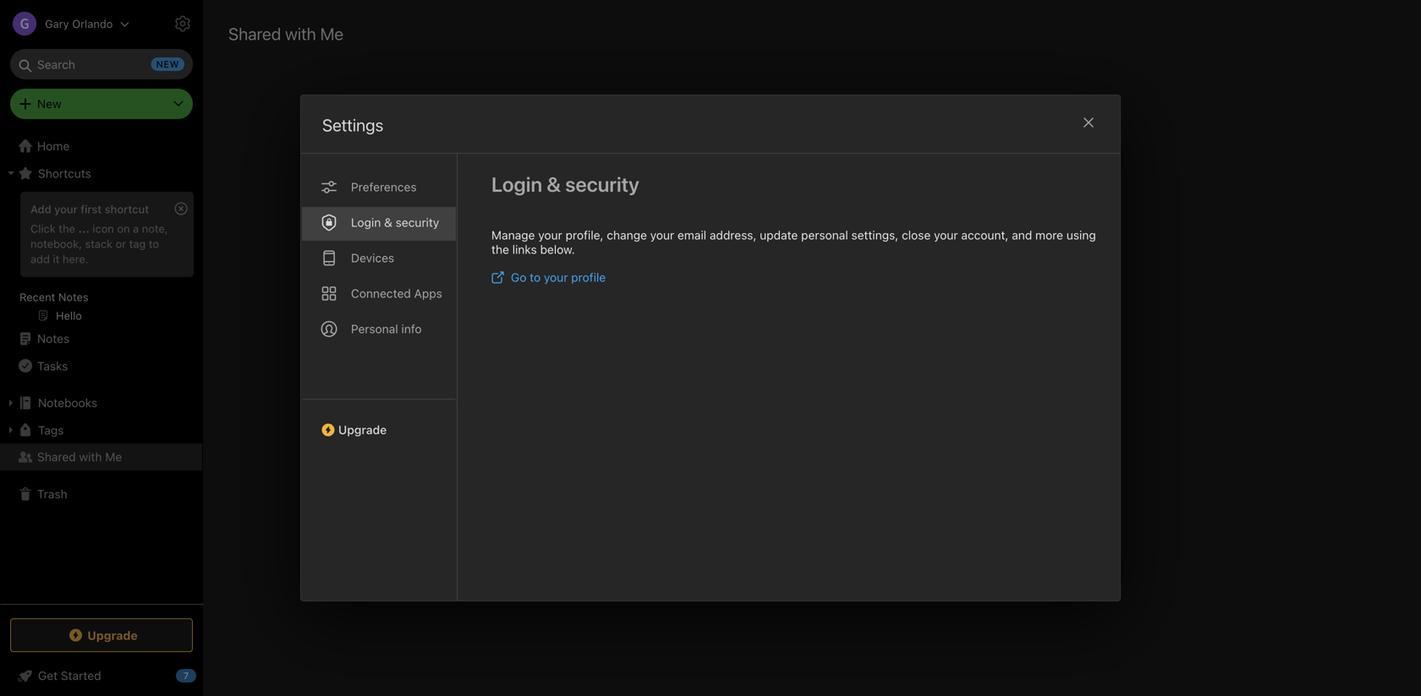 Task type: locate. For each thing, give the bounding box(es) containing it.
go to your profile button
[[491, 271, 606, 285]]

the down manage
[[491, 243, 509, 257]]

security
[[565, 173, 639, 196], [396, 216, 439, 230]]

1 horizontal spatial &
[[547, 173, 561, 196]]

1 horizontal spatial upgrade button
[[301, 399, 457, 444]]

0 horizontal spatial &
[[384, 216, 392, 230]]

trash
[[37, 488, 67, 502]]

0 vertical spatial login
[[491, 173, 542, 196]]

0 vertical spatial security
[[565, 173, 639, 196]]

1 horizontal spatial login & security
[[491, 173, 639, 196]]

...
[[78, 222, 90, 235]]

notebook,
[[30, 238, 82, 250]]

tab list
[[301, 154, 458, 601]]

upgrade button
[[301, 399, 457, 444], [10, 619, 193, 653]]

upgrade
[[338, 423, 387, 437], [87, 629, 138, 643]]

on
[[117, 222, 130, 235]]

1 vertical spatial with
[[79, 450, 102, 464]]

& up below.
[[547, 173, 561, 196]]

profile
[[571, 271, 606, 285]]

0 vertical spatial login & security
[[491, 173, 639, 196]]

login & security
[[491, 173, 639, 196], [351, 216, 439, 230]]

the inside "manage your profile, change your email address, update personal settings, close your account, and more using the links below."
[[491, 243, 509, 257]]

the left ...
[[59, 222, 75, 235]]

login up devices
[[351, 216, 381, 230]]

the inside "group"
[[59, 222, 75, 235]]

the
[[59, 222, 75, 235], [491, 243, 509, 257]]

1 vertical spatial to
[[530, 271, 541, 285]]

1 vertical spatial shared with me
[[37, 450, 122, 464]]

info
[[401, 322, 422, 336]]

login & security down the preferences
[[351, 216, 439, 230]]

shared down the tags
[[37, 450, 76, 464]]

trash link
[[0, 481, 202, 508]]

0 horizontal spatial me
[[105, 450, 122, 464]]

None search field
[[22, 49, 181, 80]]

below.
[[540, 243, 575, 257]]

0 horizontal spatial shared with me
[[37, 450, 122, 464]]

recent
[[19, 291, 55, 304]]

0 vertical spatial &
[[547, 173, 561, 196]]

1 vertical spatial &
[[384, 216, 392, 230]]

0 horizontal spatial security
[[396, 216, 439, 230]]

personal
[[351, 322, 398, 336]]

click the ...
[[30, 222, 90, 235]]

1 vertical spatial the
[[491, 243, 509, 257]]

add
[[30, 203, 51, 216]]

1 horizontal spatial me
[[320, 24, 343, 44]]

group
[[0, 187, 202, 332]]

shared
[[228, 24, 281, 44], [37, 450, 76, 464]]

change
[[607, 228, 647, 242]]

login
[[491, 173, 542, 196], [351, 216, 381, 230]]

account,
[[961, 228, 1009, 242]]

0 horizontal spatial login
[[351, 216, 381, 230]]

0 horizontal spatial upgrade
[[87, 629, 138, 643]]

tree
[[0, 133, 203, 604]]

security down the preferences
[[396, 216, 439, 230]]

0 vertical spatial the
[[59, 222, 75, 235]]

1 vertical spatial login & security
[[351, 216, 439, 230]]

go
[[511, 271, 526, 285]]

notebooks link
[[0, 390, 202, 417]]

shared right settings image
[[228, 24, 281, 44]]

close
[[902, 228, 931, 242]]

security up profile,
[[565, 173, 639, 196]]

note,
[[142, 222, 168, 235]]

with
[[285, 24, 316, 44], [79, 450, 102, 464]]

1 horizontal spatial login
[[491, 173, 542, 196]]

0 vertical spatial upgrade button
[[301, 399, 457, 444]]

1 vertical spatial me
[[105, 450, 122, 464]]

0 vertical spatial to
[[149, 238, 159, 250]]

0 horizontal spatial login & security
[[351, 216, 439, 230]]

shared with me
[[228, 24, 343, 44], [37, 450, 122, 464]]

notebooks
[[38, 396, 97, 410]]

1 vertical spatial shared
[[37, 450, 76, 464]]

0 horizontal spatial the
[[59, 222, 75, 235]]

connected
[[351, 287, 411, 301]]

1 vertical spatial upgrade
[[87, 629, 138, 643]]

apps
[[414, 287, 442, 301]]

to right go
[[530, 271, 541, 285]]

connected apps
[[351, 287, 442, 301]]

to inside icon on a note, notebook, stack or tag to add it here.
[[149, 238, 159, 250]]

links
[[512, 243, 537, 257]]

notes right recent
[[58, 291, 89, 304]]

1 vertical spatial login
[[351, 216, 381, 230]]

0 horizontal spatial shared
[[37, 450, 76, 464]]

1 vertical spatial upgrade button
[[10, 619, 193, 653]]

manage
[[491, 228, 535, 242]]

me
[[320, 24, 343, 44], [105, 450, 122, 464]]

&
[[547, 173, 561, 196], [384, 216, 392, 230]]

home link
[[0, 133, 203, 160]]

to
[[149, 238, 159, 250], [530, 271, 541, 285]]

0 vertical spatial me
[[320, 24, 343, 44]]

your up below.
[[538, 228, 562, 242]]

1 horizontal spatial shared with me
[[228, 24, 343, 44]]

and
[[1012, 228, 1032, 242]]

tag
[[129, 238, 146, 250]]

new
[[37, 97, 62, 111]]

shared with me inside shared with me element
[[228, 24, 343, 44]]

1 vertical spatial notes
[[37, 332, 70, 346]]

notes up tasks
[[37, 332, 70, 346]]

0 horizontal spatial to
[[149, 238, 159, 250]]

login & security up profile,
[[491, 173, 639, 196]]

your up click the ...
[[54, 203, 78, 216]]

expand notebooks image
[[4, 397, 18, 410]]

login up manage
[[491, 173, 542, 196]]

your
[[54, 203, 78, 216], [538, 228, 562, 242], [650, 228, 674, 242], [934, 228, 958, 242], [544, 271, 568, 285]]

0 horizontal spatial upgrade button
[[10, 619, 193, 653]]

with inside tree
[[79, 450, 102, 464]]

notes
[[58, 291, 89, 304], [37, 332, 70, 346]]

your inside "group"
[[54, 203, 78, 216]]

0 vertical spatial with
[[285, 24, 316, 44]]

settings
[[322, 115, 383, 135]]

home
[[37, 139, 70, 153]]

tasks
[[37, 359, 68, 373]]

manage your profile, change your email address, update personal settings, close your account, and more using the links below.
[[491, 228, 1096, 257]]

0 vertical spatial shared with me
[[228, 24, 343, 44]]

shortcuts button
[[0, 160, 202, 187]]

devices
[[351, 251, 394, 265]]

1 vertical spatial security
[[396, 216, 439, 230]]

update
[[760, 228, 798, 242]]

tasks button
[[0, 353, 202, 380]]

Search text field
[[22, 49, 181, 80]]

1 horizontal spatial shared
[[228, 24, 281, 44]]

1 horizontal spatial security
[[565, 173, 639, 196]]

address,
[[710, 228, 757, 242]]

settings,
[[851, 228, 899, 242]]

to down note,
[[149, 238, 159, 250]]

& down the preferences
[[384, 216, 392, 230]]

upgrade button inside tab list
[[301, 399, 457, 444]]

icon
[[93, 222, 114, 235]]

0 horizontal spatial with
[[79, 450, 102, 464]]

personal info
[[351, 322, 422, 336]]

1 horizontal spatial upgrade
[[338, 423, 387, 437]]

tags button
[[0, 417, 202, 444]]

using
[[1066, 228, 1096, 242]]

group containing add your first shortcut
[[0, 187, 202, 332]]

1 horizontal spatial the
[[491, 243, 509, 257]]

0 vertical spatial upgrade
[[338, 423, 387, 437]]



Task type: describe. For each thing, give the bounding box(es) containing it.
a
[[133, 222, 139, 235]]

first
[[81, 203, 102, 216]]

preferences
[[351, 180, 417, 194]]

shared inside tree
[[37, 450, 76, 464]]

email
[[677, 228, 706, 242]]

more
[[1035, 228, 1063, 242]]

notes link
[[0, 326, 202, 353]]

recent notes
[[19, 291, 89, 304]]

shared with me inside 'shared with me' link
[[37, 450, 122, 464]]

your down below.
[[544, 271, 568, 285]]

your right close
[[934, 228, 958, 242]]

new button
[[10, 89, 193, 119]]

shared with me element
[[203, 0, 1421, 697]]

upgrade inside tab list
[[338, 423, 387, 437]]

personal
[[801, 228, 848, 242]]

tab list containing preferences
[[301, 154, 458, 601]]

or
[[116, 238, 126, 250]]

here.
[[62, 253, 88, 265]]

0 vertical spatial shared
[[228, 24, 281, 44]]

add
[[30, 253, 50, 265]]

1 horizontal spatial with
[[285, 24, 316, 44]]

1 horizontal spatial to
[[530, 271, 541, 285]]

go to your profile
[[511, 271, 606, 285]]

settings image
[[173, 14, 193, 34]]

click
[[30, 222, 56, 235]]

shortcuts
[[38, 166, 91, 180]]

icon on a note, notebook, stack or tag to add it here.
[[30, 222, 168, 265]]

expand tags image
[[4, 424, 18, 437]]

it
[[53, 253, 59, 265]]

security inside tab list
[[396, 216, 439, 230]]

close image
[[1078, 112, 1099, 133]]

shortcut
[[105, 203, 149, 216]]

add your first shortcut
[[30, 203, 149, 216]]

your left email on the left of the page
[[650, 228, 674, 242]]

0 vertical spatial notes
[[58, 291, 89, 304]]

tree containing home
[[0, 133, 203, 604]]

profile,
[[565, 228, 604, 242]]

me inside tree
[[105, 450, 122, 464]]

tags
[[38, 424, 64, 438]]

shared with me link
[[0, 444, 202, 471]]

stack
[[85, 238, 113, 250]]



Task type: vqa. For each thing, say whether or not it's contained in the screenshot.
note… to the bottom
no



